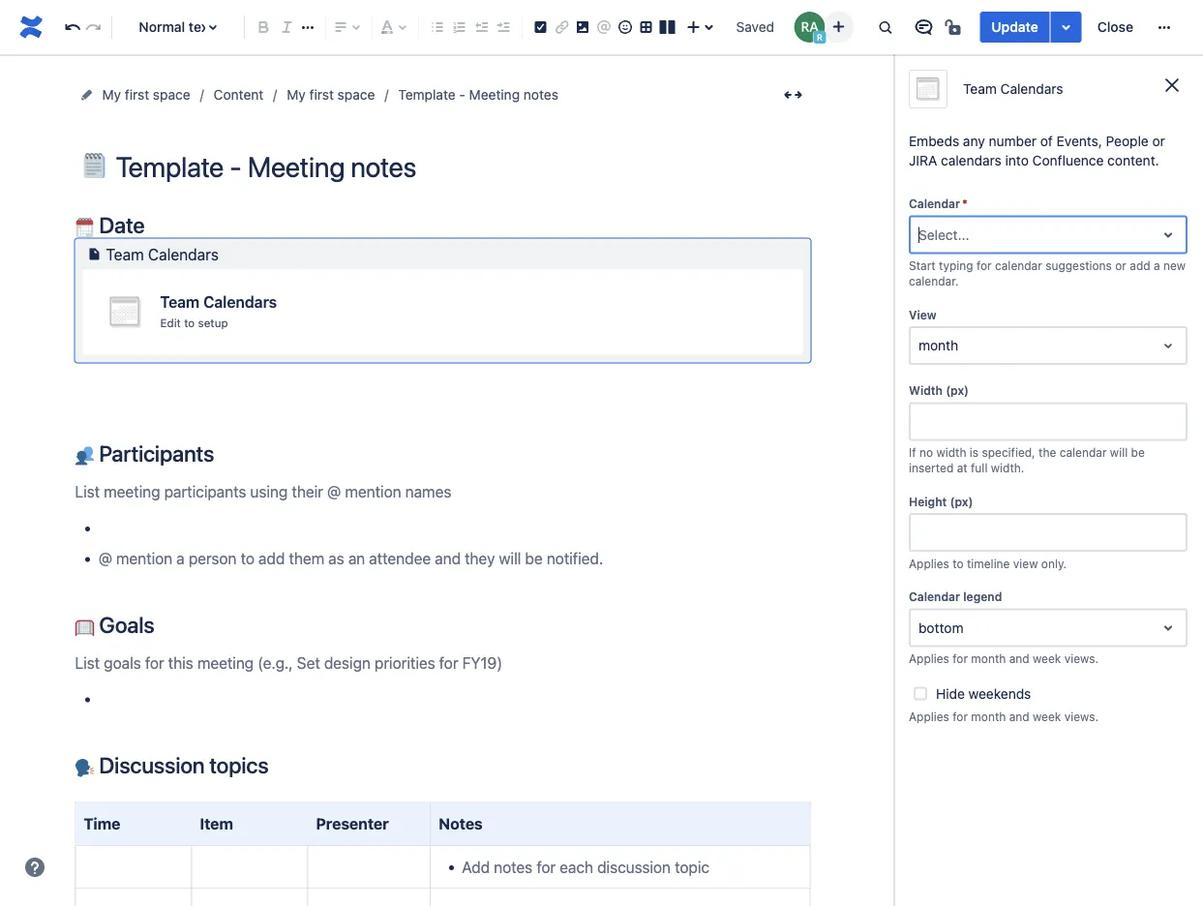 Task type: vqa. For each thing, say whether or not it's contained in the screenshot.
Created by me 9
no



Task type: describe. For each thing, give the bounding box(es) containing it.
more formatting image
[[296, 15, 320, 39]]

find and replace image
[[874, 15, 897, 39]]

will
[[1110, 446, 1128, 459]]

2 my first space from the left
[[287, 87, 375, 103]]

no
[[920, 446, 933, 459]]

(px) for width (px)
[[946, 384, 969, 397]]

:notepad_spiral: image
[[82, 153, 107, 178]]

discussion
[[99, 753, 205, 779]]

date
[[94, 212, 145, 238]]

2 horizontal spatial team
[[963, 81, 997, 97]]

View text field
[[919, 336, 923, 355]]

0 vertical spatial calendars
[[1001, 81, 1064, 97]]

notes
[[524, 87, 559, 103]]

applies to timeline view only.
[[909, 557, 1067, 570]]

hide
[[936, 685, 965, 701]]

applies for applies for month and week views.
[[909, 652, 950, 666]]

applies for month and week views.
[[909, 652, 1099, 666]]

Main content area, start typing to enter text. text field
[[63, 212, 823, 906]]

start typing for calendar suggestions or
[[909, 259, 1130, 273]]

confluence
[[1033, 153, 1104, 168]]

month inside hide weekends applies for month and week views.
[[972, 710, 1006, 724]]

1 first from the left
[[125, 87, 149, 103]]

people
[[1106, 133, 1149, 149]]

normal text button
[[120, 6, 236, 48]]

2 first from the left
[[309, 87, 334, 103]]

open image
[[1157, 223, 1180, 246]]

and inside hide weekends applies for month and week views.
[[1010, 710, 1030, 724]]

participants
[[94, 441, 214, 467]]

is
[[970, 446, 979, 459]]

1 vertical spatial for
[[953, 652, 968, 666]]

my for 1st my first space link from the left
[[102, 87, 121, 103]]

action item image
[[529, 15, 553, 39]]

full
[[971, 461, 988, 475]]

1 vertical spatial or
[[1116, 259, 1127, 273]]

a
[[1154, 259, 1161, 273]]

item
[[200, 815, 233, 833]]

width.
[[991, 461, 1025, 475]]

text
[[189, 19, 213, 35]]

view
[[1014, 557, 1038, 570]]

calendar inside 'if no width is specified, the calendar will be inserted at full width.'
[[1060, 446, 1107, 459]]

embeds
[[909, 133, 960, 149]]

timeline
[[967, 557, 1010, 570]]

:goal: image
[[75, 618, 94, 637]]

numbered list ⌘⇧7 image
[[448, 15, 471, 39]]

height (px)
[[909, 495, 973, 508]]

if
[[909, 446, 917, 459]]

the
[[1039, 446, 1057, 459]]

number
[[989, 133, 1037, 149]]

my for second my first space link
[[287, 87, 306, 103]]

:goal: image
[[75, 618, 94, 637]]

redo ⌘⇧z image
[[82, 15, 105, 39]]

calendars
[[941, 153, 1002, 168]]

-
[[459, 87, 466, 103]]

update
[[992, 19, 1039, 35]]

make page full-width image
[[782, 83, 805, 107]]

suggestions
[[1046, 259, 1112, 273]]

bottom
[[919, 620, 964, 636]]

Calendar legend text field
[[919, 618, 923, 638]]

(px) for height (px)
[[950, 495, 973, 508]]

width
[[909, 384, 943, 397]]

adjust update settings image
[[1055, 15, 1078, 39]]

calendars inside "team calendars edit to setup"
[[203, 293, 277, 311]]

new
[[1164, 259, 1186, 273]]

for inside hide weekends applies for month and week views.
[[953, 710, 968, 724]]

notes
[[439, 815, 483, 833]]

views. inside hide weekends applies for month and week views.
[[1065, 710, 1099, 724]]

Width (px) text field
[[911, 404, 1186, 439]]

team calendars image
[[83, 242, 106, 266]]

calendar for add a new calendar
[[909, 275, 956, 288]]

calendar for start typing for calendar suggestions or
[[995, 259, 1043, 273]]

calendar legend
[[909, 590, 1002, 604]]

hide weekends applies for month and week views.
[[909, 685, 1099, 724]]

invite to edit image
[[827, 15, 850, 38]]

Give this page a title text field
[[116, 151, 811, 183]]

0 vertical spatial for
[[977, 259, 992, 273]]

or inside embeds any number of events, people or jira calendars into confluence content.
[[1153, 133, 1166, 149]]

to inside "team calendars edit to setup"
[[184, 316, 195, 330]]

2 my first space link from the left
[[287, 83, 375, 107]]

*
[[962, 197, 968, 211]]

open image for month
[[1157, 334, 1180, 357]]

open image for bottom
[[1157, 616, 1180, 639]]

events,
[[1057, 133, 1103, 149]]

jira
[[909, 153, 938, 168]]

confluence image
[[15, 12, 46, 43]]

normal
[[139, 19, 185, 35]]

typing
[[939, 259, 974, 273]]

content
[[214, 87, 264, 103]]

start
[[909, 259, 936, 273]]

template - meeting notes
[[398, 87, 559, 103]]

goals
[[94, 612, 154, 638]]

at
[[957, 461, 968, 475]]

no restrictions image
[[943, 15, 967, 39]]

help image
[[23, 856, 46, 879]]

meeting
[[469, 87, 520, 103]]

of
[[1041, 133, 1053, 149]]

1 my first space link from the left
[[102, 83, 190, 107]]

team calendars inside main content area, start typing to enter text. text box
[[106, 245, 219, 263]]



Task type: locate. For each thing, give the bounding box(es) containing it.
0 horizontal spatial my first space link
[[102, 83, 190, 107]]

calendars up "team calendars edit to setup"
[[148, 245, 219, 263]]

italic ⌘i image
[[275, 15, 299, 39]]

0 vertical spatial month
[[919, 337, 959, 353]]

add
[[1130, 259, 1151, 273]]

2 my from the left
[[287, 87, 306, 103]]

1 and from the top
[[1010, 652, 1030, 666]]

calendars
[[1001, 81, 1064, 97], [148, 245, 219, 263], [203, 293, 277, 311]]

0 vertical spatial calendar
[[909, 197, 961, 211]]

to right edit
[[184, 316, 195, 330]]

emoji image
[[614, 15, 637, 39]]

link image
[[550, 15, 574, 39]]

2 views. from the top
[[1065, 710, 1099, 724]]

be
[[1131, 446, 1145, 459]]

1 horizontal spatial first
[[309, 87, 334, 103]]

0 horizontal spatial my first space
[[102, 87, 190, 103]]

2 vertical spatial for
[[953, 710, 968, 724]]

my
[[102, 87, 121, 103], [287, 87, 306, 103]]

team up any
[[963, 81, 997, 97]]

or left add
[[1116, 259, 1127, 273]]

0 horizontal spatial calendar
[[909, 275, 956, 288]]

0 horizontal spatial to
[[184, 316, 195, 330]]

applies up calendar legend
[[909, 557, 950, 570]]

.
[[956, 275, 959, 288]]

calendar up bottom
[[909, 590, 961, 604]]

topics
[[209, 753, 269, 779]]

2 space from the left
[[338, 87, 375, 103]]

close image
[[1161, 74, 1184, 97]]

0 vertical spatial calendar
[[995, 259, 1043, 273]]

applies inside hide weekends applies for month and week views.
[[909, 710, 950, 724]]

2 week from the top
[[1033, 710, 1062, 724]]

(px) right the width
[[946, 384, 969, 397]]

calendar for calendar *
[[909, 197, 961, 211]]

calendars up of
[[1001, 81, 1064, 97]]

1 horizontal spatial space
[[338, 87, 375, 103]]

and down the weekends
[[1010, 710, 1030, 724]]

select...
[[919, 227, 970, 243]]

confluence image
[[15, 12, 46, 43]]

edit
[[160, 316, 181, 330]]

template - meeting notes link
[[398, 83, 559, 107]]

or right people
[[1153, 133, 1166, 149]]

presenter
[[316, 815, 389, 833]]

first right move this page "icon" in the left of the page
[[125, 87, 149, 103]]

for up hide
[[953, 652, 968, 666]]

week inside hide weekends applies for month and week views.
[[1033, 710, 1062, 724]]

1 vertical spatial open image
[[1157, 616, 1180, 639]]

view
[[909, 308, 937, 321]]

team down date
[[106, 245, 144, 263]]

1 horizontal spatial to
[[953, 557, 964, 570]]

more image
[[1153, 15, 1176, 39]]

my first space right move this page "icon" in the left of the page
[[102, 87, 190, 103]]

bullet list ⌘⇧8 image
[[426, 15, 449, 39]]

discussion topics
[[94, 753, 269, 779]]

time
[[84, 815, 121, 833]]

embeds any number of events, people or jira calendars into confluence content.
[[909, 133, 1166, 168]]

my first space down more formatting icon
[[287, 87, 375, 103]]

1 vertical spatial week
[[1033, 710, 1062, 724]]

:busts_in_silhouette: image
[[75, 446, 94, 466]]

0 vertical spatial open image
[[1157, 334, 1180, 357]]

width
[[937, 446, 967, 459]]

calendar inside the add a new calendar
[[909, 275, 956, 288]]

0 horizontal spatial team calendars
[[106, 245, 219, 263]]

calendar *
[[909, 197, 968, 211]]

layouts image
[[656, 15, 679, 39]]

space for 1st my first space link from the left
[[153, 87, 190, 103]]

calendar down start
[[909, 275, 956, 288]]

calendar
[[909, 197, 961, 211], [909, 590, 961, 604]]

month down view on the top right
[[919, 337, 959, 353]]

2 vertical spatial team
[[160, 293, 200, 311]]

0 vertical spatial week
[[1033, 652, 1062, 666]]

1 horizontal spatial my first space
[[287, 87, 375, 103]]

1 vertical spatial calendars
[[148, 245, 219, 263]]

outdent ⇧tab image
[[470, 15, 493, 39]]

2 applies from the top
[[909, 652, 950, 666]]

1 open image from the top
[[1157, 334, 1180, 357]]

indent tab image
[[492, 15, 515, 39]]

calendars up the setup
[[203, 293, 277, 311]]

1 horizontal spatial team
[[160, 293, 200, 311]]

my right content
[[287, 87, 306, 103]]

applies
[[909, 557, 950, 570], [909, 652, 950, 666], [909, 710, 950, 724]]

2 open image from the top
[[1157, 616, 1180, 639]]

1 horizontal spatial my first space link
[[287, 83, 375, 107]]

undo ⌘z image
[[61, 15, 84, 39]]

first down more formatting icon
[[309, 87, 334, 103]]

space left content
[[153, 87, 190, 103]]

1 vertical spatial to
[[953, 557, 964, 570]]

comment icon image
[[912, 15, 936, 39]]

space left the template at the top
[[338, 87, 375, 103]]

my first space link
[[102, 83, 190, 107], [287, 83, 375, 107]]

1 vertical spatial (px)
[[950, 495, 973, 508]]

move this page image
[[79, 87, 94, 103]]

space for second my first space link
[[338, 87, 375, 103]]

calendar right the
[[1060, 446, 1107, 459]]

calendar for calendar legend
[[909, 590, 961, 604]]

0 vertical spatial applies
[[909, 557, 950, 570]]

into
[[1006, 153, 1029, 168]]

my first space
[[102, 87, 190, 103], [287, 87, 375, 103]]

0 horizontal spatial my
[[102, 87, 121, 103]]

0 vertical spatial and
[[1010, 652, 1030, 666]]

week
[[1033, 652, 1062, 666], [1033, 710, 1062, 724]]

0 vertical spatial (px)
[[946, 384, 969, 397]]

for
[[977, 259, 992, 273], [953, 652, 968, 666], [953, 710, 968, 724]]

0 horizontal spatial team
[[106, 245, 144, 263]]

:calendar_spiral: image
[[75, 218, 94, 237], [75, 218, 94, 237]]

add image, video, or file image
[[572, 15, 595, 39]]

1 horizontal spatial my
[[287, 87, 306, 103]]

team calendars down date
[[106, 245, 219, 263]]

2 vertical spatial applies
[[909, 710, 950, 724]]

1 vertical spatial calendar
[[909, 275, 956, 288]]

1 vertical spatial team
[[106, 245, 144, 263]]

mention image
[[593, 15, 616, 39]]

for down hide
[[953, 710, 968, 724]]

1 vertical spatial month
[[972, 652, 1006, 666]]

views.
[[1065, 652, 1099, 666], [1065, 710, 1099, 724]]

or
[[1153, 133, 1166, 149], [1116, 259, 1127, 273]]

calendar left 'suggestions'
[[995, 259, 1043, 273]]

1 applies from the top
[[909, 557, 950, 570]]

2 horizontal spatial calendar
[[1060, 446, 1107, 459]]

to
[[184, 316, 195, 330], [953, 557, 964, 570]]

3 applies from the top
[[909, 710, 950, 724]]

setup
[[198, 316, 228, 330]]

week up hide weekends applies for month and week views.
[[1033, 652, 1062, 666]]

my first space link down more formatting icon
[[287, 83, 375, 107]]

Height (px) text field
[[911, 515, 1186, 550]]

2 and from the top
[[1010, 710, 1030, 724]]

1 vertical spatial calendar
[[909, 590, 961, 604]]

(px)
[[946, 384, 969, 397], [950, 495, 973, 508]]

1 vertical spatial and
[[1010, 710, 1030, 724]]

normal text
[[139, 19, 213, 35]]

2 vertical spatial calendar
[[1060, 446, 1107, 459]]

month down the weekends
[[972, 710, 1006, 724]]

my right move this page "icon" in the left of the page
[[102, 87, 121, 103]]

update button
[[980, 12, 1050, 43]]

inserted
[[909, 461, 954, 475]]

:speaking_head: image
[[75, 758, 94, 778], [75, 758, 94, 778]]

applies down calendar legend text field at the right bottom of page
[[909, 652, 950, 666]]

1 horizontal spatial team calendars
[[963, 81, 1064, 97]]

table image
[[635, 15, 658, 39]]

ruby anderson image
[[794, 12, 825, 43]]

1 vertical spatial applies
[[909, 652, 950, 666]]

close
[[1098, 19, 1134, 35]]

week down applies for month and week views.
[[1033, 710, 1062, 724]]

0 horizontal spatial first
[[125, 87, 149, 103]]

only.
[[1042, 557, 1067, 570]]

1 vertical spatial views.
[[1065, 710, 1099, 724]]

0 horizontal spatial space
[[153, 87, 190, 103]]

team calendars up number at right top
[[963, 81, 1064, 97]]

weekends
[[969, 685, 1032, 701]]

any
[[963, 133, 985, 149]]

0 vertical spatial views.
[[1065, 652, 1099, 666]]

to left timeline
[[953, 557, 964, 570]]

and up the weekends
[[1010, 652, 1030, 666]]

team calendars
[[963, 81, 1064, 97], [106, 245, 219, 263]]

space
[[153, 87, 190, 103], [338, 87, 375, 103]]

0 vertical spatial to
[[184, 316, 195, 330]]

if no width is specified, the calendar will be inserted at full width.
[[909, 446, 1145, 475]]

2 vertical spatial month
[[972, 710, 1006, 724]]

1 my first space from the left
[[102, 87, 190, 103]]

(px) down at
[[950, 495, 973, 508]]

1 calendar from the top
[[909, 197, 961, 211]]

0 vertical spatial team calendars
[[963, 81, 1064, 97]]

1 week from the top
[[1033, 652, 1062, 666]]

:busts_in_silhouette: image
[[75, 446, 94, 466]]

0 horizontal spatial or
[[1116, 259, 1127, 273]]

1 space from the left
[[153, 87, 190, 103]]

for right typing
[[977, 259, 992, 273]]

content link
[[214, 83, 264, 107]]

calendar left '*'
[[909, 197, 961, 211]]

1 views. from the top
[[1065, 652, 1099, 666]]

template
[[398, 87, 456, 103]]

1 my from the left
[[102, 87, 121, 103]]

None text field
[[919, 225, 923, 244]]

width (px)
[[909, 384, 969, 397]]

and
[[1010, 652, 1030, 666], [1010, 710, 1030, 724]]

specified,
[[982, 446, 1036, 459]]

close button
[[1086, 12, 1145, 43]]

add a new calendar
[[909, 259, 1186, 288]]

month
[[919, 337, 959, 353], [972, 652, 1006, 666], [972, 710, 1006, 724]]

applies for applies to timeline view only.
[[909, 557, 950, 570]]

legend
[[964, 590, 1002, 604]]

team inside "team calendars edit to setup"
[[160, 293, 200, 311]]

calendar
[[995, 259, 1043, 273], [909, 275, 956, 288], [1060, 446, 1107, 459]]

1 vertical spatial team calendars
[[106, 245, 219, 263]]

saved
[[736, 19, 775, 35]]

1 horizontal spatial or
[[1153, 133, 1166, 149]]

height
[[909, 495, 947, 508]]

bold ⌘b image
[[252, 15, 276, 39]]

2 calendar from the top
[[909, 590, 961, 604]]

1 horizontal spatial calendar
[[995, 259, 1043, 273]]

0 vertical spatial or
[[1153, 133, 1166, 149]]

team
[[963, 81, 997, 97], [106, 245, 144, 263], [160, 293, 200, 311]]

team up edit
[[160, 293, 200, 311]]

my first space link right move this page "icon" in the left of the page
[[102, 83, 190, 107]]

applies down hide
[[909, 710, 950, 724]]

0 vertical spatial team
[[963, 81, 997, 97]]

team calendars edit to setup
[[160, 293, 277, 330]]

:notepad_spiral: image
[[82, 153, 107, 178]]

month up the weekends
[[972, 652, 1006, 666]]

content.
[[1108, 153, 1160, 168]]

open image
[[1157, 334, 1180, 357], [1157, 616, 1180, 639]]

2 vertical spatial calendars
[[203, 293, 277, 311]]

first
[[125, 87, 149, 103], [309, 87, 334, 103]]



